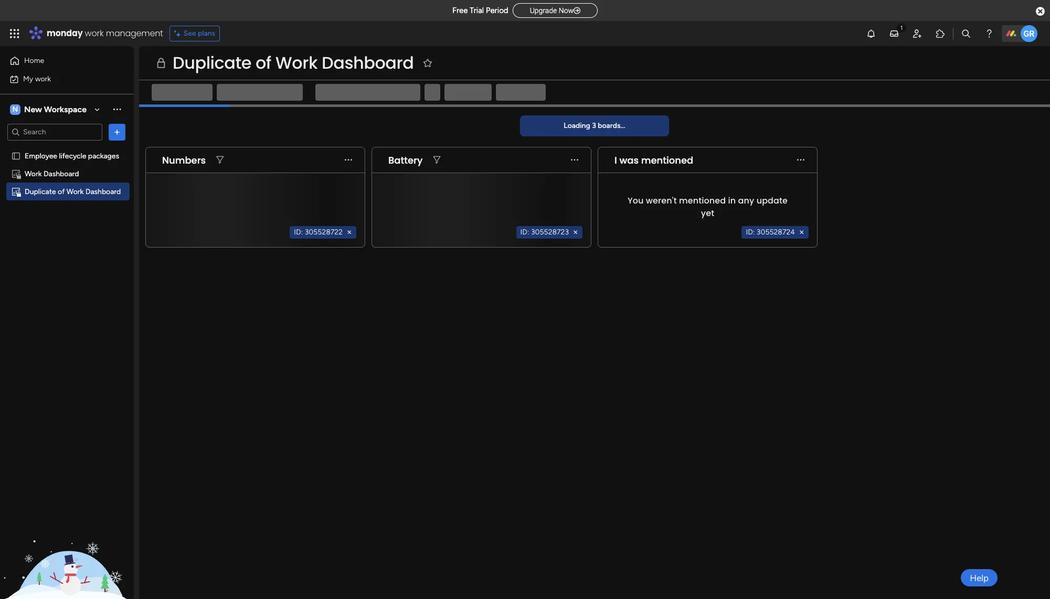 Task type: vqa. For each thing, say whether or not it's contained in the screenshot.
Timeline
no



Task type: describe. For each thing, give the bounding box(es) containing it.
loading
[[564, 121, 590, 130]]

work for monday
[[85, 27, 104, 39]]

1 vertical spatial duplicate
[[25, 187, 56, 196]]

work inside banner
[[275, 51, 318, 75]]

id: 305528722 element
[[290, 226, 356, 239]]

employee
[[25, 151, 57, 160]]

305528722
[[305, 228, 343, 237]]

numbers
[[162, 154, 206, 167]]

0 horizontal spatial of
[[58, 187, 65, 196]]

work for my
[[35, 74, 51, 83]]

see plans button
[[169, 26, 220, 41]]

Duplicate of Work Dashboard field
[[170, 51, 417, 75]]

add to favorites image
[[422, 57, 433, 68]]

update
[[757, 194, 788, 207]]

private dashboard image
[[155, 57, 167, 69]]

workspace options image
[[112, 104, 122, 115]]

invite members image
[[912, 28, 923, 39]]

mentioned for was
[[641, 154, 694, 167]]

free
[[452, 6, 468, 15]]

upgrade now
[[530, 6, 574, 15]]

upgrade
[[530, 6, 557, 15]]

upgrade now link
[[513, 3, 598, 18]]

see plans
[[184, 29, 215, 38]]

dapulse close image
[[1036, 6, 1045, 17]]

dapulse rightstroke image
[[574, 7, 581, 15]]

duplicate inside banner
[[173, 51, 251, 75]]

greg robinson image
[[1021, 25, 1038, 42]]

3 id: from the left
[[746, 228, 755, 237]]

see
[[184, 29, 196, 38]]

id: for battery
[[521, 228, 529, 237]]

period
[[486, 6, 508, 15]]

lifecycle
[[59, 151, 86, 160]]

v2 funnel image
[[433, 156, 441, 164]]

lottie animation element
[[0, 493, 134, 599]]

packages
[[88, 151, 119, 160]]

loading 3 boards...
[[564, 121, 626, 130]]

management
[[106, 27, 163, 39]]

3
[[592, 121, 596, 130]]

1 image
[[897, 22, 907, 33]]

remove image for id: 305528724
[[798, 228, 806, 237]]

list box containing employee lifecycle packages
[[0, 145, 134, 342]]

0 horizontal spatial work
[[25, 169, 42, 178]]

was
[[620, 154, 639, 167]]

more dots image for battery
[[571, 156, 578, 164]]

home
[[24, 56, 44, 65]]

any
[[738, 194, 755, 207]]

workspace image
[[10, 104, 20, 115]]

1 vertical spatial dashboard
[[44, 169, 79, 178]]

work dashboard
[[25, 169, 79, 178]]

apps image
[[935, 28, 946, 39]]

now
[[559, 6, 574, 15]]

free trial period
[[452, 6, 508, 15]]

305528723
[[531, 228, 569, 237]]

remove image
[[572, 228, 580, 237]]

new
[[24, 104, 42, 114]]

public board image
[[11, 151, 21, 161]]

remove image for id: 305528722
[[345, 228, 354, 237]]

select product image
[[9, 28, 20, 39]]



Task type: locate. For each thing, give the bounding box(es) containing it.
Search in workspace field
[[22, 126, 88, 138]]

0 horizontal spatial duplicate of work dashboard
[[25, 187, 121, 196]]

duplicate of work dashboard inside banner
[[173, 51, 414, 75]]

2 vertical spatial work
[[67, 187, 84, 196]]

notifications image
[[866, 28, 877, 39]]

plans
[[198, 29, 215, 38]]

1 vertical spatial mentioned
[[679, 194, 726, 207]]

duplicate of work dashboard banner
[[139, 46, 1050, 105]]

0 vertical spatial duplicate of work dashboard
[[173, 51, 414, 75]]

2 more dots image from the left
[[571, 156, 578, 164]]

remove image right "305528724"
[[798, 228, 806, 237]]

2 vertical spatial dashboard
[[85, 187, 121, 196]]

1 horizontal spatial work
[[67, 187, 84, 196]]

1 id: from the left
[[294, 228, 303, 237]]

0 vertical spatial duplicate
[[173, 51, 251, 75]]

duplicate of work dashboard inside list box
[[25, 187, 121, 196]]

you
[[628, 194, 644, 207]]

search everything image
[[961, 28, 972, 39]]

2 horizontal spatial work
[[275, 51, 318, 75]]

3 more dots image from the left
[[797, 156, 805, 164]]

id: left 305528723
[[521, 228, 529, 237]]

option
[[0, 146, 134, 149]]

id: 305528724
[[746, 228, 795, 237]]

you weren't mentioned in any update yet
[[628, 194, 788, 219]]

0 horizontal spatial remove image
[[345, 228, 354, 237]]

1 horizontal spatial remove image
[[798, 228, 806, 237]]

my
[[23, 74, 33, 83]]

mentioned up yet
[[679, 194, 726, 207]]

id:
[[294, 228, 303, 237], [521, 228, 529, 237], [746, 228, 755, 237]]

1 private dashboard image from the top
[[11, 169, 21, 179]]

0 vertical spatial of
[[256, 51, 271, 75]]

private dashboard image for work dashboard
[[11, 169, 21, 179]]

id: left 305528722
[[294, 228, 303, 237]]

list box
[[0, 145, 134, 342]]

duplicate of work dashboard
[[173, 51, 414, 75], [25, 187, 121, 196]]

1 horizontal spatial more dots image
[[571, 156, 578, 164]]

i
[[615, 154, 617, 167]]

remove image inside id: 305528722 element
[[345, 228, 354, 237]]

mentioned for weren't
[[679, 194, 726, 207]]

workspace
[[44, 104, 87, 114]]

id: 305528723 element
[[516, 226, 583, 239]]

1 horizontal spatial duplicate
[[173, 51, 251, 75]]

i was mentioned
[[615, 154, 694, 167]]

more dots image
[[345, 156, 352, 164], [571, 156, 578, 164], [797, 156, 805, 164]]

0 vertical spatial private dashboard image
[[11, 169, 21, 179]]

2 private dashboard image from the top
[[11, 187, 21, 197]]

duplicate down plans
[[173, 51, 251, 75]]

1 remove image from the left
[[345, 228, 354, 237]]

private dashboard image for duplicate of work dashboard
[[11, 187, 21, 197]]

0 horizontal spatial dashboard
[[44, 169, 79, 178]]

monday
[[47, 27, 83, 39]]

1 horizontal spatial duplicate of work dashboard
[[173, 51, 414, 75]]

in
[[728, 194, 736, 207]]

1 vertical spatial work
[[25, 169, 42, 178]]

weren't
[[646, 194, 677, 207]]

id: 305528724 element
[[742, 226, 809, 239]]

remove image right 305528722
[[345, 228, 354, 237]]

help image
[[984, 28, 995, 39]]

yet
[[701, 207, 715, 219]]

id: left "305528724"
[[746, 228, 755, 237]]

1 vertical spatial private dashboard image
[[11, 187, 21, 197]]

2 id: from the left
[[521, 228, 529, 237]]

0 horizontal spatial more dots image
[[345, 156, 352, 164]]

n
[[12, 105, 18, 114]]

home button
[[6, 52, 113, 69]]

of inside duplicate of work dashboard banner
[[256, 51, 271, 75]]

trial
[[470, 6, 484, 15]]

workspace selection element
[[10, 103, 88, 116]]

inbox image
[[889, 28, 900, 39]]

options image
[[112, 127, 122, 137]]

work inside button
[[35, 74, 51, 83]]

0 vertical spatial dashboard
[[322, 51, 414, 75]]

duplicate down work dashboard
[[25, 187, 56, 196]]

1 vertical spatial work
[[35, 74, 51, 83]]

work right monday
[[85, 27, 104, 39]]

0 horizontal spatial id:
[[294, 228, 303, 237]]

work
[[275, 51, 318, 75], [25, 169, 42, 178], [67, 187, 84, 196]]

v2 funnel image
[[217, 156, 224, 164]]

dashboard inside banner
[[322, 51, 414, 75]]

1 horizontal spatial work
[[85, 27, 104, 39]]

1 vertical spatial duplicate of work dashboard
[[25, 187, 121, 196]]

work right my
[[35, 74, 51, 83]]

2 remove image from the left
[[798, 228, 806, 237]]

0 vertical spatial work
[[85, 27, 104, 39]]

id: 305528723
[[521, 228, 569, 237]]

my work button
[[6, 71, 113, 87]]

1 horizontal spatial id:
[[521, 228, 529, 237]]

2 horizontal spatial dashboard
[[322, 51, 414, 75]]

new workspace
[[24, 104, 87, 114]]

0 horizontal spatial duplicate
[[25, 187, 56, 196]]

mentioned
[[641, 154, 694, 167], [679, 194, 726, 207]]

1 vertical spatial of
[[58, 187, 65, 196]]

of
[[256, 51, 271, 75], [58, 187, 65, 196]]

0 vertical spatial work
[[275, 51, 318, 75]]

my work
[[23, 74, 51, 83]]

305528724
[[757, 228, 795, 237]]

0 vertical spatial mentioned
[[641, 154, 694, 167]]

more dots image for numbers
[[345, 156, 352, 164]]

duplicate
[[173, 51, 251, 75], [25, 187, 56, 196]]

remove image
[[345, 228, 354, 237], [798, 228, 806, 237]]

battery
[[388, 154, 423, 167]]

lottie animation image
[[0, 493, 134, 599]]

work
[[85, 27, 104, 39], [35, 74, 51, 83]]

private dashboard image
[[11, 169, 21, 179], [11, 187, 21, 197]]

1 horizontal spatial dashboard
[[85, 187, 121, 196]]

dashboard
[[322, 51, 414, 75], [44, 169, 79, 178], [85, 187, 121, 196]]

help button
[[961, 570, 998, 587]]

mentioned right was
[[641, 154, 694, 167]]

monday work management
[[47, 27, 163, 39]]

0 horizontal spatial work
[[35, 74, 51, 83]]

1 horizontal spatial of
[[256, 51, 271, 75]]

1 more dots image from the left
[[345, 156, 352, 164]]

2 horizontal spatial id:
[[746, 228, 755, 237]]

id: 305528722
[[294, 228, 343, 237]]

help
[[970, 573, 989, 583]]

employee lifecycle packages
[[25, 151, 119, 160]]

remove image inside the id: 305528724 element
[[798, 228, 806, 237]]

mentioned inside the you weren't mentioned in any update yet
[[679, 194, 726, 207]]

boards...
[[598, 121, 626, 130]]

2 horizontal spatial more dots image
[[797, 156, 805, 164]]

id: for numbers
[[294, 228, 303, 237]]



